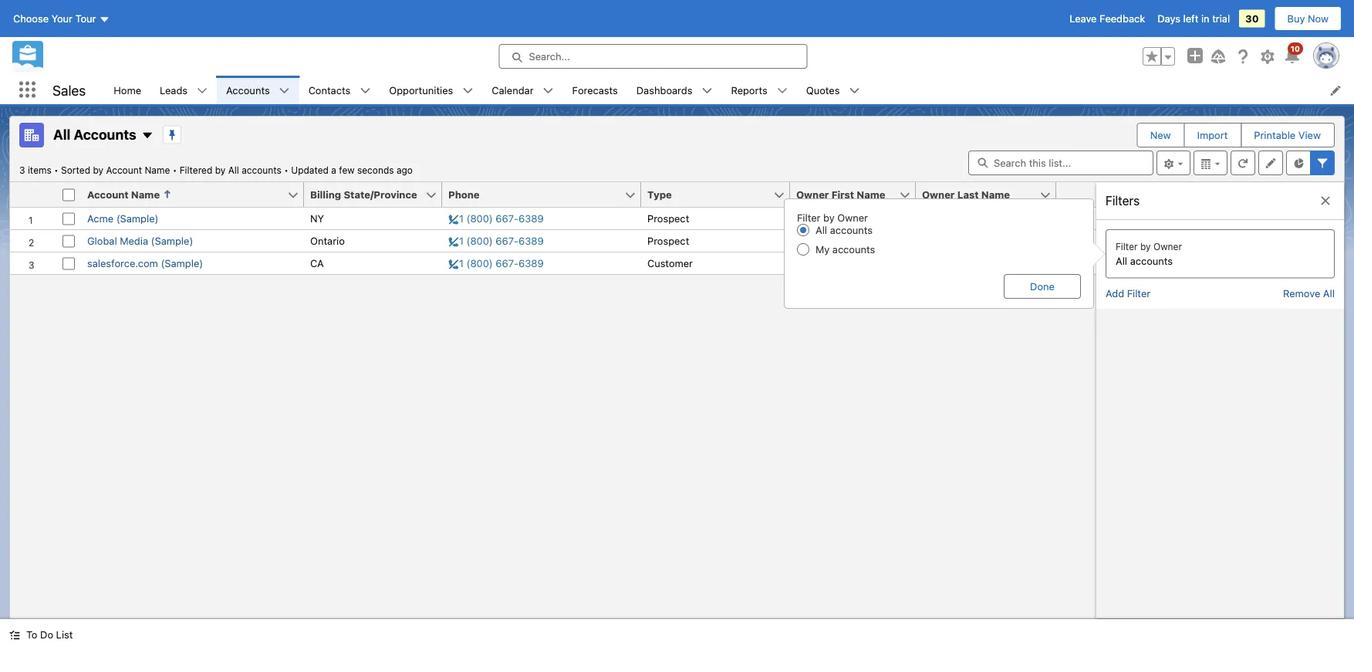 Task type: vqa. For each thing, say whether or not it's contained in the screenshot.
Feed
no



Task type: locate. For each thing, give the bounding box(es) containing it.
0 vertical spatial accounts
[[226, 84, 270, 96]]

1 vertical spatial filter
[[1116, 241, 1138, 252]]

a
[[331, 164, 337, 175]]

accounts right leads "list item"
[[226, 84, 270, 96]]

remove all button
[[1284, 288, 1336, 299]]

by right sorted
[[93, 164, 104, 175]]

name right last
[[982, 189, 1011, 200]]

2 vertical spatial gary link
[[797, 257, 819, 269]]

•
[[54, 164, 58, 175], [173, 164, 177, 175], [284, 164, 289, 175]]

global
[[87, 235, 117, 247]]

1 vertical spatial account
[[87, 189, 129, 200]]

1 vertical spatial accounts
[[74, 126, 136, 142]]

1 vertical spatial gary link
[[797, 235, 819, 247]]

list
[[56, 629, 73, 640]]

text default image inside contacts list item
[[360, 85, 371, 96]]

accounts up the add filter
[[1131, 255, 1174, 266]]

owner last name button
[[916, 182, 1040, 207]]

3 gary link from the top
[[797, 257, 819, 269]]

10
[[1291, 44, 1301, 53]]

import button
[[1186, 124, 1241, 147]]

text default image right reports at the right of the page
[[777, 85, 788, 96]]

leads
[[160, 84, 188, 96]]

text default image for leads
[[197, 85, 208, 96]]

add
[[1106, 288, 1125, 299]]

1 vertical spatial prospect
[[648, 235, 690, 247]]

click to dial disabled image
[[449, 213, 544, 224], [449, 235, 544, 247], [449, 257, 544, 269]]

printable view
[[1255, 129, 1322, 141]]

account name
[[87, 189, 160, 200]]

import
[[1198, 129, 1229, 141]]

reports
[[731, 84, 768, 96]]

text default image down "search..."
[[543, 85, 554, 96]]

text default image for accounts
[[279, 85, 290, 96]]

filter down 'filters'
[[1116, 241, 1138, 252]]

prospect down type
[[648, 213, 690, 224]]

gary down "filter by owner"
[[797, 235, 819, 247]]

• left updated
[[284, 164, 289, 175]]

ca
[[310, 257, 324, 269]]

owner first name
[[797, 189, 886, 200]]

1 • from the left
[[54, 164, 58, 175]]

accounts
[[242, 164, 282, 175], [830, 224, 873, 236], [833, 244, 876, 255], [1131, 255, 1174, 266]]

cell
[[56, 182, 81, 208], [1057, 208, 1097, 229], [916, 229, 1057, 252], [1057, 229, 1097, 252], [916, 252, 1057, 274], [1057, 252, 1097, 274]]

account name button
[[81, 182, 287, 207]]

gary link down my
[[797, 257, 819, 269]]

gary
[[797, 213, 819, 224], [797, 235, 819, 247], [797, 257, 819, 269]]

1 horizontal spatial accounts
[[226, 84, 270, 96]]

by up all accounts
[[824, 212, 835, 223]]

(sample) up salesforce.com (sample)
[[151, 235, 193, 247]]

by
[[93, 164, 104, 175], [215, 164, 226, 175], [824, 212, 835, 223], [1141, 241, 1152, 252]]

text default image left 'calendar' "link"
[[463, 85, 473, 96]]

gary link up my
[[797, 213, 819, 224]]

prospect up customer
[[648, 235, 690, 247]]

name right first
[[857, 189, 886, 200]]

dialog containing filter by owner
[[784, 198, 1106, 309]]

text default image inside quotes list item
[[850, 85, 860, 96]]

days left in trial
[[1158, 13, 1231, 24]]

view
[[1299, 129, 1322, 141]]

text default image for opportunities
[[463, 85, 473, 96]]

2 vertical spatial gary
[[797, 257, 819, 269]]

3 items • sorted by account name • filtered by all accounts • updated a few seconds ago
[[19, 164, 413, 175]]

all accounts|accounts|list view element
[[9, 116, 1346, 619]]

text default image inside dashboards list item
[[702, 85, 713, 96]]

filter inside dialog
[[798, 212, 821, 223]]

leave feedback link
[[1070, 13, 1146, 24]]

text default image left contacts
[[279, 85, 290, 96]]

gary for ontario
[[797, 235, 819, 247]]

name down all accounts status
[[131, 189, 160, 200]]

all down "filter by owner"
[[816, 224, 828, 236]]

accounts up my accounts
[[830, 224, 873, 236]]

0 horizontal spatial •
[[54, 164, 58, 175]]

calendar list item
[[483, 76, 563, 104]]

customer
[[648, 257, 693, 269]]

by up the add filter
[[1141, 241, 1152, 252]]

(sample) down global media (sample) "link"
[[161, 257, 203, 269]]

reports list item
[[722, 76, 797, 104]]

gary link down "filter by owner"
[[797, 235, 819, 247]]

item number image
[[10, 182, 56, 207]]

text default image inside reports list item
[[777, 85, 788, 96]]

text default image inside opportunities list item
[[463, 85, 473, 96]]

0 vertical spatial account
[[106, 164, 142, 175]]

(sample) up global media (sample) in the left top of the page
[[116, 213, 159, 224]]

remove
[[1284, 288, 1321, 299]]

cell up done
[[916, 252, 1057, 274]]

0 vertical spatial gary
[[797, 213, 819, 224]]

add filter
[[1106, 288, 1151, 299]]

add filter button
[[1106, 288, 1151, 299]]

account
[[106, 164, 142, 175], [87, 189, 129, 200]]

account up the acme
[[87, 189, 129, 200]]

1 prospect from the top
[[648, 213, 690, 224]]

prospect
[[648, 213, 690, 224], [648, 235, 690, 247]]

gary down my
[[797, 257, 819, 269]]

None search field
[[969, 151, 1154, 175]]

accounts list item
[[217, 76, 299, 104]]

phone element
[[442, 182, 651, 208]]

all accounts
[[53, 126, 136, 142]]

all inside filter by owner all accounts
[[1116, 255, 1128, 266]]

leave feedback
[[1070, 13, 1146, 24]]

dashboards
[[637, 84, 693, 96]]

0 vertical spatial click to dial disabled image
[[449, 213, 544, 224]]

text default image inside accounts list item
[[279, 85, 290, 96]]

dialog
[[784, 198, 1106, 309]]

filters
[[1106, 193, 1140, 208]]

text default image right "quotes"
[[850, 85, 860, 96]]

group
[[1143, 47, 1176, 66]]

1 vertical spatial gary
[[797, 235, 819, 247]]

text default image inside calendar "list item"
[[543, 85, 554, 96]]

owner last name element
[[916, 182, 1066, 208]]

leads list item
[[151, 76, 217, 104]]

all accounts
[[816, 224, 873, 236]]

gary link
[[797, 213, 819, 224], [797, 235, 819, 247], [797, 257, 819, 269]]

opportunities list item
[[380, 76, 483, 104]]

all accounts status
[[19, 164, 291, 175]]

text default image left reports link
[[702, 85, 713, 96]]

text default image
[[197, 85, 208, 96], [543, 85, 554, 96], [702, 85, 713, 96], [777, 85, 788, 96], [850, 85, 860, 96], [1320, 195, 1333, 207], [9, 630, 20, 640]]

buy
[[1288, 13, 1306, 24]]

by right filtered
[[215, 164, 226, 175]]

remove all
[[1284, 288, 1336, 299]]

1 gary from the top
[[797, 213, 819, 224]]

billing state/province element
[[304, 182, 452, 208]]

cell down sorted
[[56, 182, 81, 208]]

filter up my
[[798, 212, 821, 223]]

buy now button
[[1275, 6, 1343, 31]]

3 click to dial disabled image from the top
[[449, 257, 544, 269]]

all up add
[[1116, 255, 1128, 266]]

1 vertical spatial click to dial disabled image
[[449, 235, 544, 247]]

name
[[145, 164, 170, 175], [131, 189, 160, 200], [857, 189, 886, 200], [982, 189, 1011, 200]]

text default image right contacts
[[360, 85, 371, 96]]

1 gary link from the top
[[797, 213, 819, 224]]

text default image for reports
[[777, 85, 788, 96]]

accounts
[[226, 84, 270, 96], [74, 126, 136, 142]]

gary link for ontario
[[797, 235, 819, 247]]

home
[[114, 84, 141, 96]]

filter right add
[[1128, 288, 1151, 299]]

text default image left to
[[9, 630, 20, 640]]

list
[[104, 76, 1355, 104]]

2 horizontal spatial •
[[284, 164, 289, 175]]

reports link
[[722, 76, 777, 104]]

cell down action image
[[1057, 208, 1097, 229]]

0 vertical spatial filter
[[798, 212, 821, 223]]

2 gary link from the top
[[797, 235, 819, 247]]

• right items
[[54, 164, 58, 175]]

0 vertical spatial gary link
[[797, 213, 819, 224]]

3 gary from the top
[[797, 257, 819, 269]]

account up account name
[[106, 164, 142, 175]]

ago
[[397, 164, 413, 175]]

to do list button
[[0, 619, 82, 650]]

all right remove
[[1324, 288, 1336, 299]]

gary link for ca
[[797, 257, 819, 269]]

2 vertical spatial click to dial disabled image
[[449, 257, 544, 269]]

all right the accounts icon
[[53, 126, 71, 142]]

list containing home
[[104, 76, 1355, 104]]

0 vertical spatial (sample)
[[116, 213, 159, 224]]

owner inside dialog
[[838, 212, 869, 223]]

tour
[[75, 13, 96, 24]]

contacts list item
[[299, 76, 380, 104]]

salesforce.com (sample)
[[87, 257, 203, 269]]

filter for filter by owner all accounts
[[1116, 241, 1138, 252]]

choose your tour button
[[12, 6, 111, 31]]

type
[[648, 189, 672, 200]]

Search All Accounts list view. search field
[[969, 151, 1154, 175]]

gary up my
[[797, 213, 819, 224]]

accounts image
[[19, 123, 44, 147]]

accounts left updated
[[242, 164, 282, 175]]

to
[[26, 629, 37, 640]]

text default image
[[279, 85, 290, 96], [360, 85, 371, 96], [463, 85, 473, 96], [141, 129, 153, 142]]

quotes
[[807, 84, 840, 96]]

2 click to dial disabled image from the top
[[449, 235, 544, 247]]

• left filtered
[[173, 164, 177, 175]]

0 vertical spatial prospect
[[648, 213, 690, 224]]

to do list
[[26, 629, 73, 640]]

ontario
[[310, 235, 345, 247]]

2 prospect from the top
[[648, 235, 690, 247]]

accounts up sorted
[[74, 126, 136, 142]]

text default image inside leads "list item"
[[197, 85, 208, 96]]

1 horizontal spatial •
[[173, 164, 177, 175]]

2 vertical spatial (sample)
[[161, 257, 203, 269]]

2 gary from the top
[[797, 235, 819, 247]]

filter inside filter by owner all accounts
[[1116, 241, 1138, 252]]

all
[[53, 126, 71, 142], [228, 164, 239, 175], [816, 224, 828, 236], [1116, 255, 1128, 266], [1324, 288, 1336, 299]]

text default image right the leads
[[197, 85, 208, 96]]

ny
[[310, 213, 324, 224]]

30
[[1246, 13, 1260, 24]]



Task type: describe. For each thing, give the bounding box(es) containing it.
dashboards link
[[627, 76, 702, 104]]

action element
[[1057, 182, 1097, 208]]

forecasts link
[[563, 76, 627, 104]]

my accounts
[[816, 244, 876, 255]]

buy now
[[1288, 13, 1329, 24]]

phone
[[449, 189, 480, 200]]

updated
[[291, 164, 329, 175]]

now
[[1309, 13, 1329, 24]]

item number element
[[10, 182, 56, 208]]

2 • from the left
[[173, 164, 177, 175]]

my
[[816, 244, 830, 255]]

gary link for ny
[[797, 213, 819, 224]]

quotes list item
[[797, 76, 870, 104]]

account name element
[[81, 182, 313, 208]]

calendar
[[492, 84, 534, 96]]

account inside button
[[87, 189, 129, 200]]

billing state/province
[[310, 189, 417, 200]]

opportunities link
[[380, 76, 463, 104]]

type element
[[642, 182, 800, 208]]

cell down the action element
[[1057, 229, 1097, 252]]

billing
[[310, 189, 341, 200]]

do
[[40, 629, 53, 640]]

salesforce.com
[[87, 257, 158, 269]]

done button
[[1004, 274, 1082, 299]]

media
[[120, 235, 148, 247]]

phone button
[[442, 182, 625, 207]]

filter for filter by owner
[[798, 212, 821, 223]]

1 vertical spatial (sample)
[[151, 235, 193, 247]]

calendar link
[[483, 76, 543, 104]]

type button
[[642, 182, 774, 207]]

new button
[[1138, 124, 1184, 147]]

by inside filter by owner all accounts
[[1141, 241, 1152, 252]]

all inside dialog
[[816, 224, 828, 236]]

2 vertical spatial filter
[[1128, 288, 1151, 299]]

search...
[[529, 51, 571, 62]]

left
[[1184, 13, 1199, 24]]

text default image for contacts
[[360, 85, 371, 96]]

0 horizontal spatial accounts
[[74, 126, 136, 142]]

salesforce.com (sample) link
[[87, 257, 203, 269]]

accounts down all accounts
[[833, 244, 876, 255]]

acme
[[87, 213, 114, 224]]

(sample) for acme
[[116, 213, 159, 224]]

sales
[[52, 82, 86, 98]]

filter by owner
[[798, 212, 869, 223]]

name up account name button
[[145, 164, 170, 175]]

filtered
[[180, 164, 213, 175]]

accounts link
[[217, 76, 279, 104]]

text default image for dashboards
[[702, 85, 713, 96]]

acme (sample) link
[[87, 213, 159, 224]]

choose your tour
[[13, 13, 96, 24]]

sorted
[[61, 164, 90, 175]]

dashboards list item
[[627, 76, 722, 104]]

text default image up all accounts status
[[141, 129, 153, 142]]

3 • from the left
[[284, 164, 289, 175]]

10 button
[[1284, 42, 1304, 66]]

new
[[1151, 129, 1172, 141]]

state/province
[[344, 189, 417, 200]]

billing state/province button
[[304, 182, 425, 207]]

leads link
[[151, 76, 197, 104]]

click to dial disabled image for prospect
[[449, 235, 544, 247]]

printable view button
[[1242, 124, 1334, 147]]

seconds
[[357, 164, 394, 175]]

text default image inside "to do list" button
[[9, 630, 20, 640]]

owner first name button
[[791, 182, 899, 207]]

first
[[832, 189, 855, 200]]

3
[[19, 164, 25, 175]]

(sample) for salesforce.com
[[161, 257, 203, 269]]

done
[[1031, 281, 1055, 292]]

quotes link
[[797, 76, 850, 104]]

opportunities
[[389, 84, 453, 96]]

text default image for quotes
[[850, 85, 860, 96]]

prospect for ontario
[[648, 235, 690, 247]]

home link
[[104, 76, 151, 104]]

choose
[[13, 13, 49, 24]]

action image
[[1057, 182, 1097, 207]]

contacts link
[[299, 76, 360, 104]]

last
[[958, 189, 979, 200]]

in
[[1202, 13, 1210, 24]]

click to dial disabled image for customer
[[449, 257, 544, 269]]

owner inside filter by owner all accounts
[[1154, 241, 1183, 252]]

days
[[1158, 13, 1181, 24]]

accounts inside list item
[[226, 84, 270, 96]]

leave
[[1070, 13, 1097, 24]]

your
[[51, 13, 73, 24]]

owner first name element
[[791, 182, 926, 208]]

text default image for calendar
[[543, 85, 554, 96]]

items
[[28, 164, 52, 175]]

printable
[[1255, 129, 1296, 141]]

all accounts grid
[[10, 182, 1097, 275]]

search... button
[[499, 44, 808, 69]]

contacts
[[309, 84, 351, 96]]

all right filtered
[[228, 164, 239, 175]]

cell down owner last name element
[[916, 229, 1057, 252]]

global media (sample) link
[[87, 235, 193, 247]]

few
[[339, 164, 355, 175]]

owner last name
[[923, 189, 1011, 200]]

text default image down view
[[1320, 195, 1333, 207]]

prospect for ny
[[648, 213, 690, 224]]

feedback
[[1100, 13, 1146, 24]]

filter by owner all accounts
[[1116, 241, 1183, 266]]

forecasts
[[573, 84, 618, 96]]

gary for ca
[[797, 257, 819, 269]]

accounts inside filter by owner all accounts
[[1131, 255, 1174, 266]]

gary for ny
[[797, 213, 819, 224]]

global media (sample)
[[87, 235, 193, 247]]

1 click to dial disabled image from the top
[[449, 213, 544, 224]]

cell up done button
[[1057, 252, 1097, 274]]



